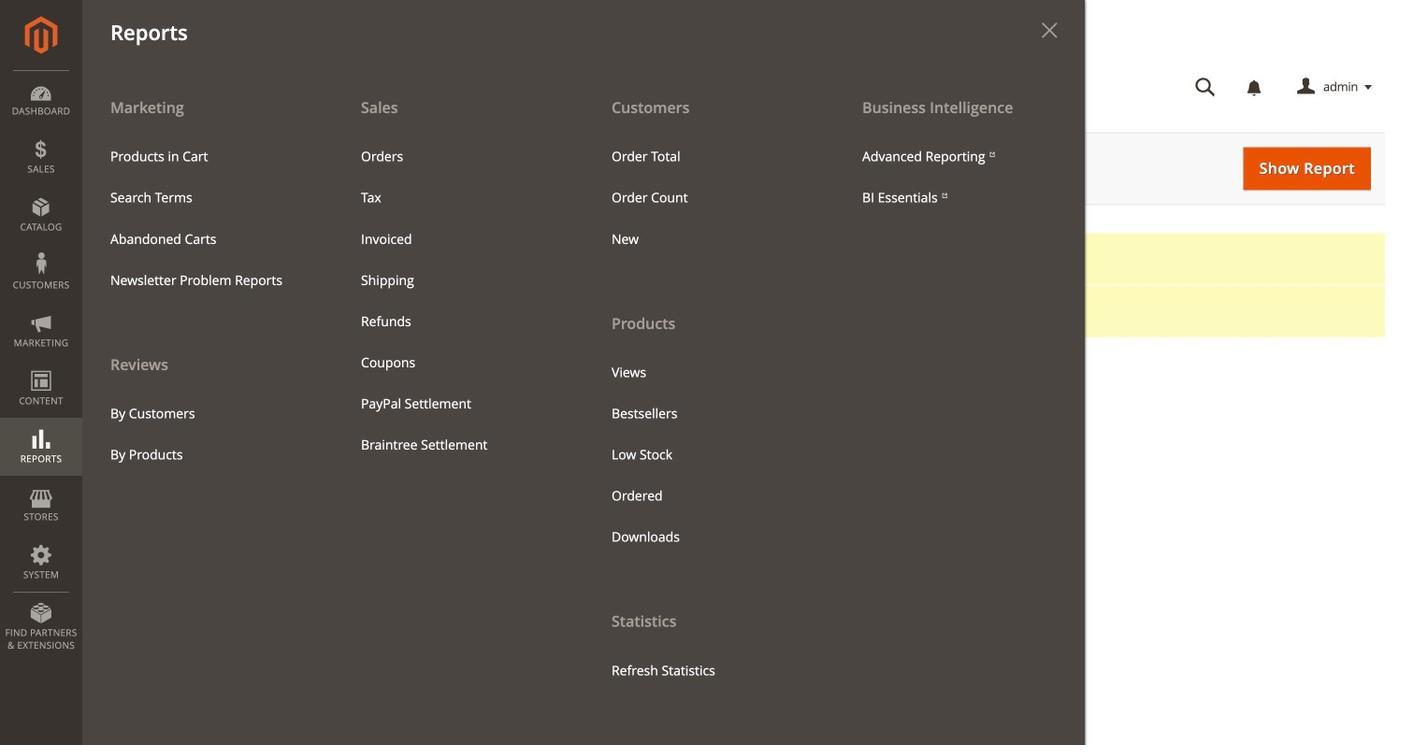 Task type: vqa. For each thing, say whether or not it's contained in the screenshot.
tab list
no



Task type: locate. For each thing, give the bounding box(es) containing it.
menu
[[82, 86, 1085, 746], [82, 86, 333, 476], [584, 86, 835, 692], [96, 136, 319, 301], [347, 136, 570, 466], [598, 136, 820, 260], [849, 136, 1071, 219], [598, 352, 820, 558], [96, 393, 319, 476]]

None text field
[[436, 584, 577, 615]]

menu bar
[[0, 0, 1085, 746]]

None text field
[[436, 525, 577, 556]]



Task type: describe. For each thing, give the bounding box(es) containing it.
magento admin panel image
[[25, 16, 58, 54]]



